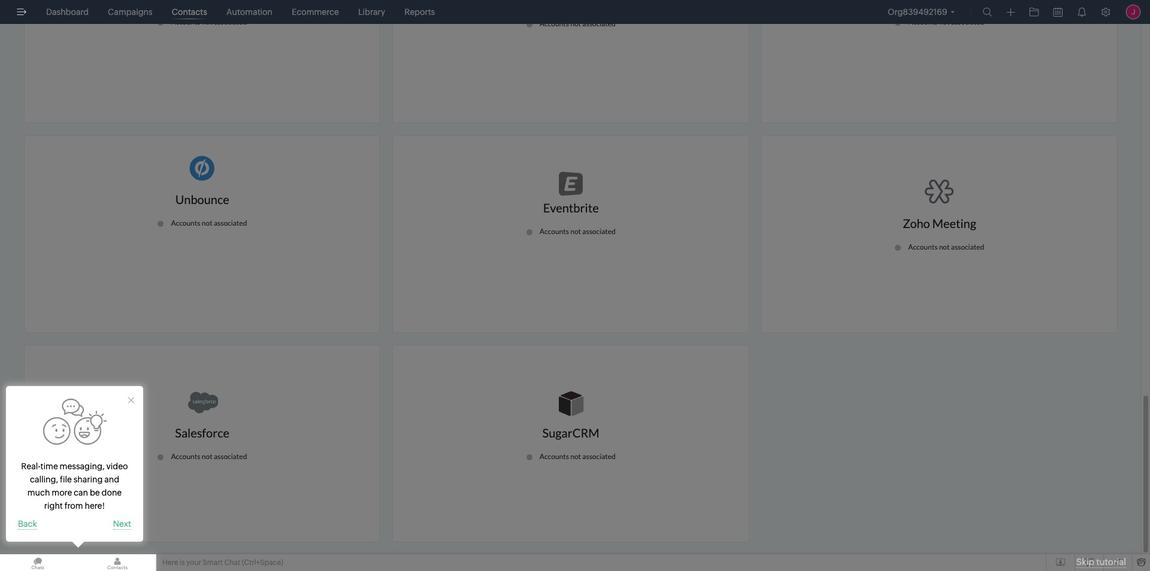 Task type: describe. For each thing, give the bounding box(es) containing it.
campaigns
[[108, 7, 153, 17]]

automation
[[226, 7, 273, 17]]

quick actions image
[[1007, 8, 1015, 17]]

real-
[[21, 462, 41, 472]]

video
[[106, 462, 128, 472]]

skip
[[1077, 557, 1095, 567]]

be
[[90, 488, 100, 498]]

done
[[102, 488, 122, 498]]

time
[[41, 462, 58, 472]]

much
[[27, 488, 50, 498]]

here!
[[85, 502, 105, 511]]

here
[[162, 559, 178, 567]]

messaging,
[[60, 462, 105, 472]]

reports link
[[400, 0, 440, 24]]

search image
[[983, 7, 993, 17]]

notifications image
[[1077, 7, 1087, 17]]

ecommerce
[[292, 7, 339, 17]]

can
[[74, 488, 88, 498]]

library link
[[354, 0, 390, 24]]

your
[[186, 559, 201, 567]]

tutorial
[[1097, 557, 1127, 567]]

reports
[[405, 7, 435, 17]]

and
[[104, 475, 119, 485]]



Task type: locate. For each thing, give the bounding box(es) containing it.
is
[[180, 559, 185, 567]]

(ctrl+space)
[[242, 559, 283, 567]]

campaigns link
[[103, 0, 157, 24]]

library
[[358, 7, 385, 17]]

calling,
[[30, 475, 58, 485]]

sharing
[[74, 475, 103, 485]]

more
[[52, 488, 72, 498]]

smart
[[203, 559, 223, 567]]

skip tutorial
[[1077, 557, 1127, 567]]

configure settings image
[[1101, 7, 1111, 17]]

contacts link
[[167, 0, 212, 24]]

file
[[60, 475, 72, 485]]

contacts
[[172, 7, 207, 17]]

real-time messaging, video calling, file sharing and much more can be done right from here!
[[21, 462, 128, 511]]

from
[[64, 502, 83, 511]]

ecommerce link
[[287, 0, 344, 24]]

next
[[113, 520, 131, 529]]

back
[[18, 520, 37, 529]]

folder image
[[1030, 7, 1039, 17]]

contacts image
[[80, 555, 155, 572]]

dashboard link
[[41, 0, 94, 24]]

right
[[44, 502, 63, 511]]

chats image
[[0, 555, 76, 572]]

org839492169
[[888, 7, 948, 17]]

here is your smart chat (ctrl+space)
[[162, 559, 283, 567]]

calendar image
[[1054, 7, 1063, 17]]

automation link
[[222, 0, 277, 24]]

chat
[[224, 559, 240, 567]]

dashboard
[[46, 7, 89, 17]]



Task type: vqa. For each thing, say whether or not it's contained in the screenshot.
calling,
yes



